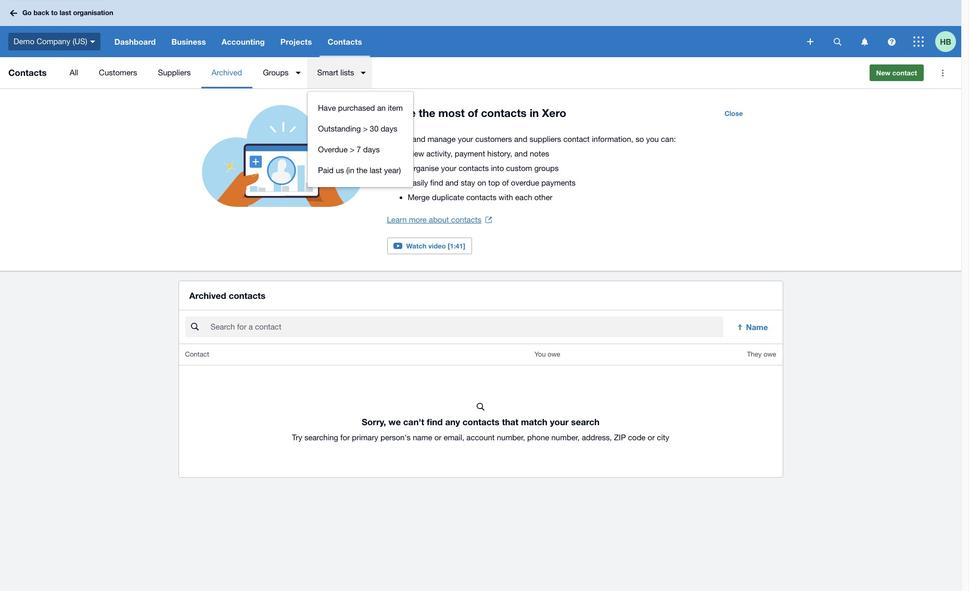 Task type: vqa. For each thing, say whether or not it's contained in the screenshot.
accounting
yes



Task type: locate. For each thing, give the bounding box(es) containing it.
view activity, payment history, and notes
[[408, 149, 549, 158]]

0 horizontal spatial contacts
[[8, 67, 47, 78]]

your up payment
[[458, 135, 473, 144]]

find
[[430, 179, 443, 187], [427, 417, 443, 428]]

1 horizontal spatial >
[[363, 124, 368, 133]]

1 horizontal spatial last
[[370, 166, 382, 175]]

0 vertical spatial of
[[468, 107, 478, 120]]

navigation
[[107, 26, 800, 57]]

organise
[[408, 164, 439, 173]]

any
[[445, 417, 460, 428]]

suppliers
[[530, 135, 561, 144]]

new contact button
[[870, 65, 924, 81]]

demo company (us) button
[[0, 26, 107, 57]]

the
[[419, 107, 435, 120], [356, 166, 367, 175]]

merge duplicate contacts with each other
[[408, 193, 552, 202]]

contacts up lists
[[328, 37, 362, 46]]

email,
[[444, 434, 464, 443]]

1 owe from the left
[[548, 351, 560, 359]]

archived for archived contacts
[[189, 290, 226, 301]]

> left 30
[[363, 124, 368, 133]]

> left 7
[[350, 145, 355, 154]]

2 owe from the left
[[764, 351, 776, 359]]

archived button
[[201, 57, 253, 88]]

of
[[468, 107, 478, 120], [502, 179, 509, 187]]

1 horizontal spatial the
[[419, 107, 435, 120]]

2 horizontal spatial your
[[550, 417, 569, 428]]

company
[[37, 37, 70, 46]]

0 vertical spatial last
[[60, 8, 71, 17]]

days
[[381, 124, 397, 133], [363, 145, 380, 154]]

1 vertical spatial archived
[[189, 290, 226, 301]]

customers
[[99, 68, 137, 77]]

days up create
[[381, 124, 397, 133]]

on
[[477, 179, 486, 187]]

0 horizontal spatial number,
[[497, 434, 525, 443]]

2 horizontal spatial svg image
[[913, 36, 924, 47]]

days right 7
[[363, 145, 380, 154]]

0 horizontal spatial owe
[[548, 351, 560, 359]]

accounting button
[[214, 26, 273, 57]]

can't
[[403, 417, 424, 428]]

2 number, from the left
[[551, 434, 580, 443]]

number,
[[497, 434, 525, 443], [551, 434, 580, 443]]

1 horizontal spatial days
[[381, 124, 397, 133]]

group
[[308, 92, 413, 187]]

paid us (in the last year)
[[318, 166, 401, 175]]

learn
[[387, 215, 407, 224]]

in
[[530, 107, 539, 120]]

overdue > 7 days button
[[308, 139, 413, 160]]

other
[[534, 193, 552, 202]]

0 horizontal spatial the
[[356, 166, 367, 175]]

create
[[387, 135, 410, 144]]

groups
[[534, 164, 559, 173]]

0 vertical spatial contacts
[[328, 37, 362, 46]]

all button
[[59, 57, 89, 88]]

1 horizontal spatial number,
[[551, 434, 580, 443]]

1 vertical spatial >
[[350, 145, 355, 154]]

days for outstanding > 30 days
[[381, 124, 397, 133]]

0 horizontal spatial svg image
[[90, 40, 95, 43]]

number, down that
[[497, 434, 525, 443]]

svg image inside demo company (us) popup button
[[90, 40, 95, 43]]

contact inside button
[[893, 69, 917, 77]]

2 vertical spatial your
[[550, 417, 569, 428]]

and up the view
[[412, 135, 425, 144]]

make the most of contacts in xero
[[387, 107, 566, 120]]

your
[[458, 135, 473, 144], [441, 164, 456, 173], [550, 417, 569, 428]]

0 vertical spatial the
[[419, 107, 435, 120]]

1 horizontal spatial contact
[[893, 69, 917, 77]]

contact right suppliers
[[563, 135, 590, 144]]

0 vertical spatial archived
[[212, 68, 242, 77]]

1 vertical spatial days
[[363, 145, 380, 154]]

Search for a contact field
[[210, 318, 723, 337]]

svg image
[[913, 36, 924, 47], [834, 38, 841, 46], [90, 40, 95, 43]]

0 horizontal spatial or
[[434, 434, 442, 443]]

person's
[[381, 434, 411, 443]]

have
[[318, 104, 336, 112]]

and left suppliers
[[514, 135, 527, 144]]

menu containing all
[[59, 57, 861, 88]]

1 horizontal spatial of
[[502, 179, 509, 187]]

about
[[429, 215, 449, 224]]

0 vertical spatial contact
[[893, 69, 917, 77]]

banner containing hb
[[0, 0, 961, 57]]

1 horizontal spatial contacts
[[328, 37, 362, 46]]

your down activity,
[[441, 164, 456, 173]]

actions menu image
[[932, 62, 953, 83]]

number, down search
[[551, 434, 580, 443]]

menu
[[59, 57, 861, 88]]

> for overdue
[[350, 145, 355, 154]]

1 horizontal spatial owe
[[764, 351, 776, 359]]

groups
[[263, 68, 289, 77]]

paid us (in the last year) button
[[308, 160, 413, 181]]

accounting
[[222, 37, 265, 46]]

1 vertical spatial last
[[370, 166, 382, 175]]

have purchased an item
[[318, 104, 403, 112]]

owe right you
[[548, 351, 560, 359]]

svg image
[[10, 10, 17, 16], [861, 38, 868, 46], [888, 38, 896, 46], [807, 39, 814, 45]]

0 horizontal spatial days
[[363, 145, 380, 154]]

archived inside button
[[212, 68, 242, 77]]

find left any
[[427, 417, 443, 428]]

contacts down demo
[[8, 67, 47, 78]]

demo company (us)
[[14, 37, 87, 46]]

overdue > 7 days
[[318, 145, 380, 154]]

contact list table element
[[179, 345, 783, 478]]

days for overdue > 7 days
[[363, 145, 380, 154]]

top
[[488, 179, 500, 187]]

2 or from the left
[[648, 434, 655, 443]]

zip
[[614, 434, 626, 443]]

go back to last organisation
[[22, 8, 113, 17]]

1 vertical spatial the
[[356, 166, 367, 175]]

0 horizontal spatial your
[[441, 164, 456, 173]]

or left the city
[[648, 434, 655, 443]]

overdue
[[511, 179, 539, 187]]

0 vertical spatial >
[[363, 124, 368, 133]]

manage
[[428, 135, 456, 144]]

contacts
[[481, 107, 527, 120], [459, 164, 489, 173], [466, 193, 497, 202], [451, 215, 481, 224], [229, 290, 266, 301], [463, 417, 500, 428]]

>
[[363, 124, 368, 133], [350, 145, 355, 154]]

city
[[657, 434, 669, 443]]

find up duplicate
[[430, 179, 443, 187]]

close
[[725, 109, 743, 118]]

last right the to
[[60, 8, 71, 17]]

archived for archived
[[212, 68, 242, 77]]

the inside button
[[356, 166, 367, 175]]

sorry,
[[362, 417, 386, 428]]

new
[[876, 69, 891, 77]]

name
[[746, 323, 768, 332]]

primary
[[352, 434, 378, 443]]

activity,
[[426, 149, 453, 158]]

banner
[[0, 0, 961, 57]]

1 horizontal spatial your
[[458, 135, 473, 144]]

the left most
[[419, 107, 435, 120]]

0 horizontal spatial >
[[350, 145, 355, 154]]

watch video [1:41]
[[406, 242, 465, 250]]

1 horizontal spatial or
[[648, 434, 655, 443]]

of right most
[[468, 107, 478, 120]]

last left year)
[[370, 166, 382, 175]]

0 vertical spatial days
[[381, 124, 397, 133]]

smart lists menu item
[[307, 57, 372, 88]]

learn more about contacts link
[[387, 213, 492, 227]]

1 vertical spatial contact
[[563, 135, 590, 144]]

of right top
[[502, 179, 509, 187]]

owe right they
[[764, 351, 776, 359]]

contact right new
[[893, 69, 917, 77]]

0 horizontal spatial last
[[60, 8, 71, 17]]

navigation containing dashboard
[[107, 26, 800, 57]]

(us)
[[73, 37, 87, 46]]

they
[[747, 351, 762, 359]]

each
[[515, 193, 532, 202]]

1 vertical spatial find
[[427, 417, 443, 428]]

sorry, we can't find any contacts that match your search
[[362, 417, 600, 428]]

svg image inside go back to last organisation link
[[10, 10, 17, 16]]

your right match
[[550, 417, 569, 428]]

phone
[[527, 434, 549, 443]]

0 vertical spatial your
[[458, 135, 473, 144]]

the right (in
[[356, 166, 367, 175]]

or right name at the left of the page
[[434, 434, 442, 443]]

notes
[[530, 149, 549, 158]]

suppliers button
[[148, 57, 201, 88]]

owe for they owe
[[764, 351, 776, 359]]



Task type: describe. For each thing, give the bounding box(es) containing it.
owe for you owe
[[548, 351, 560, 359]]

payments
[[541, 179, 576, 187]]

demo
[[14, 37, 34, 46]]

code
[[628, 434, 646, 443]]

easily
[[408, 179, 428, 187]]

you owe
[[535, 351, 560, 359]]

custom
[[506, 164, 532, 173]]

outstanding
[[318, 124, 361, 133]]

suppliers
[[158, 68, 191, 77]]

video
[[428, 242, 446, 250]]

group containing have purchased an item
[[308, 92, 413, 187]]

close button
[[718, 105, 749, 122]]

1 horizontal spatial svg image
[[834, 38, 841, 46]]

and up duplicate
[[445, 179, 459, 187]]

1 number, from the left
[[497, 434, 525, 443]]

match
[[521, 417, 548, 428]]

learn more about contacts
[[387, 215, 481, 224]]

they owe
[[747, 351, 776, 359]]

0 vertical spatial find
[[430, 179, 443, 187]]

0 horizontal spatial contact
[[563, 135, 590, 144]]

create and manage your customers and suppliers contact information, so you can:
[[387, 135, 676, 144]]

hb button
[[935, 26, 961, 57]]

dashboard
[[114, 37, 156, 46]]

30
[[370, 124, 379, 133]]

outstanding > 30 days
[[318, 124, 397, 133]]

account
[[467, 434, 495, 443]]

find inside 'contact list table' element
[[427, 417, 443, 428]]

to
[[51, 8, 58, 17]]

customers button
[[89, 57, 148, 88]]

and up the custom
[[515, 149, 528, 158]]

archived contacts
[[189, 290, 266, 301]]

name button
[[730, 317, 776, 338]]

contacts button
[[320, 26, 370, 57]]

0 horizontal spatial of
[[468, 107, 478, 120]]

item
[[388, 104, 403, 112]]

information,
[[592, 135, 633, 144]]

contacts inside learn more about contacts link
[[451, 215, 481, 224]]

contacts inside dropdown button
[[328, 37, 362, 46]]

hb
[[940, 37, 951, 46]]

organise your contacts into custom groups
[[408, 164, 559, 173]]

watch video [1:41] button
[[387, 238, 472, 255]]

(in
[[346, 166, 354, 175]]

smart lists button
[[307, 57, 372, 88]]

1 vertical spatial your
[[441, 164, 456, 173]]

contacts inside 'contact list table' element
[[463, 417, 500, 428]]

searching
[[304, 434, 338, 443]]

try
[[292, 434, 302, 443]]

us
[[336, 166, 344, 175]]

payment
[[455, 149, 485, 158]]

1 or from the left
[[434, 434, 442, 443]]

groups button
[[253, 57, 307, 88]]

customers
[[475, 135, 512, 144]]

xero
[[542, 107, 566, 120]]

last inside button
[[370, 166, 382, 175]]

smart
[[317, 68, 338, 77]]

new contact
[[876, 69, 917, 77]]

your inside 'contact list table' element
[[550, 417, 569, 428]]

so
[[636, 135, 644, 144]]

7
[[357, 145, 361, 154]]

projects
[[280, 37, 312, 46]]

we
[[389, 417, 401, 428]]

paid
[[318, 166, 334, 175]]

purchased
[[338, 104, 375, 112]]

contact
[[185, 351, 209, 359]]

1 vertical spatial of
[[502, 179, 509, 187]]

go
[[22, 8, 32, 17]]

1 vertical spatial contacts
[[8, 67, 47, 78]]

for
[[340, 434, 350, 443]]

business button
[[164, 26, 214, 57]]

view
[[408, 149, 424, 158]]

you
[[646, 135, 659, 144]]

make
[[387, 107, 416, 120]]

business
[[171, 37, 206, 46]]

lists
[[340, 68, 354, 77]]

that
[[502, 417, 519, 428]]

projects button
[[273, 26, 320, 57]]

try searching for primary person's name or email, account number, phone number, address, zip code or city
[[292, 434, 669, 443]]

dashboard link
[[107, 26, 164, 57]]

overdue
[[318, 145, 348, 154]]

watch
[[406, 242, 427, 250]]

history,
[[487, 149, 512, 158]]

into
[[491, 164, 504, 173]]

> for outstanding
[[363, 124, 368, 133]]

outstanding > 30 days button
[[308, 119, 413, 139]]

have purchased an item button
[[308, 98, 413, 119]]

easily find and stay on top of overdue payments
[[408, 179, 576, 187]]

[1:41]
[[448, 242, 465, 250]]

back
[[34, 8, 49, 17]]

name
[[413, 434, 432, 443]]



